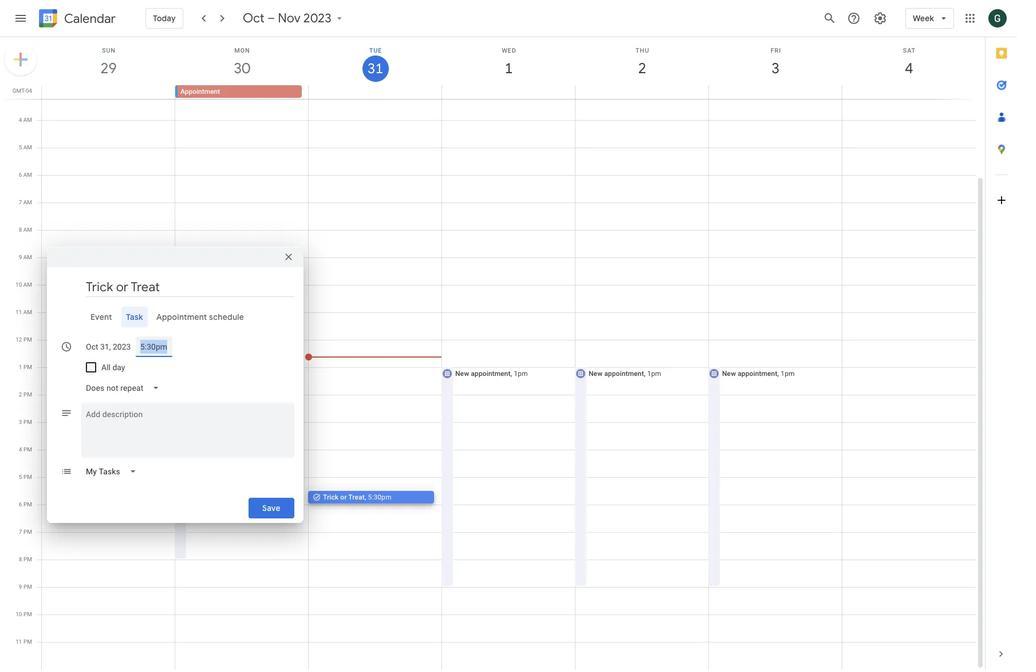 Task type: describe. For each thing, give the bounding box(es) containing it.
Start time text field
[[140, 340, 168, 354]]

10 for 10 pm
[[16, 612, 22, 618]]

all day
[[101, 363, 125, 372]]

31 link
[[362, 56, 389, 82]]

2 1pm from the left
[[647, 370, 661, 378]]

7 pm
[[19, 529, 32, 535]]

9 for 9 am
[[19, 254, 22, 261]]

4 pm
[[19, 447, 32, 453]]

task button
[[121, 307, 147, 328]]

3 link
[[763, 56, 789, 82]]

or
[[340, 494, 347, 502]]

4 for 4 am
[[19, 117, 22, 123]]

appointment row
[[37, 85, 985, 99]]

8 for 8 pm
[[19, 557, 22, 563]]

04
[[26, 88, 32, 94]]

pm for 8 pm
[[23, 557, 32, 563]]

6 pm
[[19, 502, 32, 508]]

sat
[[903, 47, 916, 54]]

pm for 9 pm
[[23, 584, 32, 590]]

event button
[[86, 307, 117, 328]]

appointment for appointment
[[180, 88, 220, 96]]

pm for 1 pm
[[23, 364, 32, 371]]

11 am
[[15, 309, 32, 316]]

2 appointment from the left
[[604, 370, 644, 378]]

main drawer image
[[14, 11, 27, 25]]

pm for 4 pm
[[23, 447, 32, 453]]

tue
[[369, 47, 382, 54]]

sun 29
[[100, 47, 116, 78]]

30 link
[[229, 56, 255, 82]]

8 for 8 am
[[19, 227, 22, 233]]

nov
[[278, 10, 300, 26]]

tue 31
[[367, 47, 383, 78]]

fri
[[771, 47, 781, 54]]

appointment schedule button
[[152, 307, 249, 328]]

trick or treat , 5:30pm
[[323, 494, 391, 502]]

2 new from the left
[[589, 370, 603, 378]]

am for 6 am
[[23, 172, 32, 178]]

am for 5 am
[[23, 144, 32, 151]]

6 for 6 pm
[[19, 502, 22, 508]]

7 for 7 am
[[19, 199, 22, 206]]

10 pm
[[16, 612, 32, 618]]

7 for 7 pm
[[19, 529, 22, 535]]

mon 30
[[233, 47, 250, 78]]

am for 10 am
[[23, 282, 32, 288]]

mon
[[234, 47, 250, 54]]

day
[[112, 363, 125, 372]]

appointment button
[[178, 85, 302, 98]]

wed
[[502, 47, 516, 54]]

2023
[[303, 10, 331, 26]]

2 pm
[[19, 392, 32, 398]]

gmt-04
[[12, 88, 32, 94]]

6 for 6 am
[[19, 172, 22, 178]]

5:30pm
[[368, 494, 391, 502]]

2 link
[[629, 56, 655, 82]]

1 link
[[496, 56, 522, 82]]

pm for 12 pm
[[23, 337, 32, 343]]

cell containing trick or treat
[[305, 10, 442, 671]]

5 for 5 pm
[[19, 474, 22, 481]]

11 for 11 pm
[[16, 639, 22, 645]]

11 for 11 am
[[15, 309, 22, 316]]

settings menu image
[[873, 11, 887, 25]]

trick
[[323, 494, 339, 502]]

3 new from the left
[[722, 370, 736, 378]]

oct – nov 2023 button
[[238, 10, 350, 26]]

10 for 10 am
[[15, 282, 22, 288]]

pm for 5 pm
[[23, 474, 32, 481]]

–
[[267, 10, 275, 26]]

thu
[[636, 47, 649, 54]]

2 inside thu 2
[[637, 59, 646, 78]]

appointment for appointment schedule
[[157, 312, 207, 322]]

10 am
[[15, 282, 32, 288]]

pm for 7 pm
[[23, 529, 32, 535]]

oct
[[243, 10, 264, 26]]

pm for 3 pm
[[23, 419, 32, 426]]

3 1pm from the left
[[781, 370, 795, 378]]

task
[[126, 312, 143, 322]]

am for 9 am
[[23, 254, 32, 261]]



Task type: vqa. For each thing, say whether or not it's contained in the screenshot.
Add description text box
yes



Task type: locate. For each thing, give the bounding box(es) containing it.
oct – nov 2023
[[243, 10, 331, 26]]

1 7 from the top
[[19, 199, 22, 206]]

grid containing 29
[[0, 10, 985, 671]]

5 for 5 am
[[19, 144, 22, 151]]

0 vertical spatial appointment
[[180, 88, 220, 96]]

am for 8 am
[[23, 227, 32, 233]]

am up 5 am at the left top
[[23, 117, 32, 123]]

pm up 9 pm
[[23, 557, 32, 563]]

appointment
[[180, 88, 220, 96], [157, 312, 207, 322]]

1 vertical spatial 9
[[19, 584, 22, 590]]

cell
[[42, 10, 175, 671], [174, 10, 309, 671], [305, 10, 442, 671], [441, 10, 576, 671], [574, 10, 709, 671], [708, 10, 842, 671], [842, 10, 976, 671], [42, 85, 175, 99], [309, 85, 442, 99], [442, 85, 575, 99], [575, 85, 709, 99], [709, 85, 842, 99], [842, 85, 975, 99]]

am down 9 am
[[23, 282, 32, 288]]

calendar heading
[[62, 11, 116, 27]]

1 horizontal spatial tab list
[[986, 37, 1017, 639]]

4 inside "sat 4"
[[904, 59, 913, 78]]

12
[[16, 337, 22, 343]]

0 vertical spatial 11
[[15, 309, 22, 316]]

4 pm from the top
[[23, 419, 32, 426]]

pm for 11 pm
[[23, 639, 32, 645]]

8 up 9 pm
[[19, 557, 22, 563]]

6 up 7 pm
[[19, 502, 22, 508]]

1 am from the top
[[23, 117, 32, 123]]

8 down "7 am"
[[19, 227, 22, 233]]

2 11 from the top
[[16, 639, 22, 645]]

pm right 12
[[23, 337, 32, 343]]

1 horizontal spatial 2
[[637, 59, 646, 78]]

10 up the 11 am
[[15, 282, 22, 288]]

week button
[[906, 5, 954, 32]]

1 horizontal spatial new
[[589, 370, 603, 378]]

calendar element
[[37, 7, 116, 32]]

9 for 9 pm
[[19, 584, 22, 590]]

8 pm from the top
[[23, 529, 32, 535]]

3 pm from the top
[[23, 392, 32, 398]]

,
[[511, 370, 512, 378], [644, 370, 646, 378], [777, 370, 779, 378], [365, 494, 366, 502]]

0 horizontal spatial 2
[[19, 392, 22, 398]]

calendar
[[64, 11, 116, 27]]

1 9 from the top
[[19, 254, 22, 261]]

4 link
[[896, 56, 922, 82]]

2 7 from the top
[[19, 529, 22, 535]]

11 pm
[[16, 639, 32, 645]]

6
[[19, 172, 22, 178], [19, 502, 22, 508]]

1 vertical spatial 7
[[19, 529, 22, 535]]

0 vertical spatial 10
[[15, 282, 22, 288]]

1 vertical spatial 8
[[19, 557, 22, 563]]

1 1pm from the left
[[514, 370, 528, 378]]

1 vertical spatial appointment
[[157, 312, 207, 322]]

0 vertical spatial 5
[[19, 144, 22, 151]]

pm up 2 pm
[[23, 364, 32, 371]]

1 horizontal spatial 3
[[771, 59, 779, 78]]

Add description text field
[[81, 408, 294, 449]]

am
[[23, 117, 32, 123], [23, 144, 32, 151], [23, 172, 32, 178], [23, 199, 32, 206], [23, 227, 32, 233], [23, 254, 32, 261], [23, 282, 32, 288], [23, 309, 32, 316]]

0 vertical spatial 2
[[637, 59, 646, 78]]

0 vertical spatial 4
[[904, 59, 913, 78]]

gmt-
[[12, 88, 26, 94]]

1 horizontal spatial 1pm
[[647, 370, 661, 378]]

1 11 from the top
[[15, 309, 22, 316]]

am up the 6 am in the top left of the page
[[23, 144, 32, 151]]

2 horizontal spatial new appointment , 1pm
[[722, 370, 795, 378]]

1 vertical spatial 2
[[19, 392, 22, 398]]

0 vertical spatial 1
[[504, 59, 512, 78]]

2 horizontal spatial new
[[722, 370, 736, 378]]

1 appointment from the left
[[471, 370, 511, 378]]

7 am
[[19, 199, 32, 206]]

1 6 from the top
[[19, 172, 22, 178]]

appointment schedule
[[157, 312, 244, 322]]

3 new appointment , 1pm from the left
[[722, 370, 795, 378]]

pm up 8 pm
[[23, 529, 32, 535]]

10 pm from the top
[[23, 584, 32, 590]]

1 new from the left
[[455, 370, 469, 378]]

pm down 10 pm
[[23, 639, 32, 645]]

2 8 from the top
[[19, 557, 22, 563]]

2 up 3 pm
[[19, 392, 22, 398]]

1 pm from the top
[[23, 337, 32, 343]]

1 inside wed 1
[[504, 59, 512, 78]]

am down "7 am"
[[23, 227, 32, 233]]

30
[[233, 59, 249, 78]]

1 pm
[[19, 364, 32, 371]]

2 10 from the top
[[16, 612, 22, 618]]

0 vertical spatial 9
[[19, 254, 22, 261]]

0 horizontal spatial new appointment , 1pm
[[455, 370, 528, 378]]

31
[[367, 60, 383, 78]]

new appointment , 1pm
[[455, 370, 528, 378], [589, 370, 661, 378], [722, 370, 795, 378]]

9 up 10 am
[[19, 254, 22, 261]]

2 5 from the top
[[19, 474, 22, 481]]

5 am from the top
[[23, 227, 32, 233]]

0 horizontal spatial 1pm
[[514, 370, 528, 378]]

am for 7 am
[[23, 199, 32, 206]]

4
[[904, 59, 913, 78], [19, 117, 22, 123], [19, 447, 22, 453]]

7 up 8 pm
[[19, 529, 22, 535]]

pm
[[23, 337, 32, 343], [23, 364, 32, 371], [23, 392, 32, 398], [23, 419, 32, 426], [23, 447, 32, 453], [23, 474, 32, 481], [23, 502, 32, 508], [23, 529, 32, 535], [23, 557, 32, 563], [23, 584, 32, 590], [23, 612, 32, 618], [23, 639, 32, 645]]

3 up 4 pm
[[19, 419, 22, 426]]

9 pm from the top
[[23, 557, 32, 563]]

9 am
[[19, 254, 32, 261]]

Add title text field
[[86, 279, 294, 296]]

tab list containing event
[[56, 307, 294, 328]]

today
[[153, 13, 176, 23]]

row containing new appointment
[[37, 10, 976, 671]]

3 am from the top
[[23, 172, 32, 178]]

12 pm
[[16, 337, 32, 343]]

1 new appointment , 1pm from the left
[[455, 370, 528, 378]]

sat 4
[[903, 47, 916, 78]]

2 6 from the top
[[19, 502, 22, 508]]

1 horizontal spatial new appointment , 1pm
[[589, 370, 661, 378]]

0 vertical spatial 8
[[19, 227, 22, 233]]

5 pm
[[19, 474, 32, 481]]

2 horizontal spatial 1pm
[[781, 370, 795, 378]]

treat
[[348, 494, 365, 502]]

1 vertical spatial 3
[[19, 419, 22, 426]]

pm for 2 pm
[[23, 392, 32, 398]]

3 inside fri 3
[[771, 59, 779, 78]]

row
[[37, 10, 976, 671]]

pm for 6 pm
[[23, 502, 32, 508]]

pm up 3 pm
[[23, 392, 32, 398]]

4 down sat
[[904, 59, 913, 78]]

4 am from the top
[[23, 199, 32, 206]]

5 up the 6 am in the top left of the page
[[19, 144, 22, 151]]

thu 2
[[636, 47, 649, 78]]

2 down thu at the top right
[[637, 59, 646, 78]]

am down 8 am on the left of the page
[[23, 254, 32, 261]]

0 vertical spatial 3
[[771, 59, 779, 78]]

0 vertical spatial 6
[[19, 172, 22, 178]]

tab list
[[986, 37, 1017, 639], [56, 307, 294, 328]]

0 horizontal spatial new
[[455, 370, 469, 378]]

1 down 12
[[19, 364, 22, 371]]

2 new appointment , 1pm from the left
[[589, 370, 661, 378]]

9 up 10 pm
[[19, 584, 22, 590]]

1 8 from the top
[[19, 227, 22, 233]]

2 horizontal spatial appointment
[[738, 370, 777, 378]]

1 10 from the top
[[15, 282, 22, 288]]

1 vertical spatial 10
[[16, 612, 22, 618]]

pm down 8 pm
[[23, 584, 32, 590]]

pm down 4 pm
[[23, 474, 32, 481]]

5
[[19, 144, 22, 151], [19, 474, 22, 481]]

appointment
[[471, 370, 511, 378], [604, 370, 644, 378], [738, 370, 777, 378]]

all
[[101, 363, 111, 372]]

fri 3
[[771, 47, 781, 78]]

grid
[[0, 10, 985, 671]]

2 9 from the top
[[19, 584, 22, 590]]

4 up 5 am at the left top
[[19, 117, 22, 123]]

4 up 5 pm
[[19, 447, 22, 453]]

appointment inside tab list
[[157, 312, 207, 322]]

1pm
[[514, 370, 528, 378], [647, 370, 661, 378], [781, 370, 795, 378]]

7 pm from the top
[[23, 502, 32, 508]]

29 link
[[95, 56, 122, 82]]

0 horizontal spatial 1
[[19, 364, 22, 371]]

am down the 6 am in the top left of the page
[[23, 199, 32, 206]]

pm up 4 pm
[[23, 419, 32, 426]]

event
[[90, 312, 112, 322]]

2
[[637, 59, 646, 78], [19, 392, 22, 398]]

9
[[19, 254, 22, 261], [19, 584, 22, 590]]

am for 4 am
[[23, 117, 32, 123]]

8 am
[[19, 227, 32, 233]]

11 pm from the top
[[23, 612, 32, 618]]

3 down fri
[[771, 59, 779, 78]]

new
[[455, 370, 469, 378], [589, 370, 603, 378], [722, 370, 736, 378]]

1 vertical spatial 6
[[19, 502, 22, 508]]

3
[[771, 59, 779, 78], [19, 419, 22, 426]]

5 am
[[19, 144, 32, 151]]

10
[[15, 282, 22, 288], [16, 612, 22, 618]]

2 vertical spatial 4
[[19, 447, 22, 453]]

0 vertical spatial 7
[[19, 199, 22, 206]]

8 pm
[[19, 557, 32, 563]]

sun
[[102, 47, 116, 54]]

1 horizontal spatial 1
[[504, 59, 512, 78]]

3 appointment from the left
[[738, 370, 777, 378]]

pm down 9 pm
[[23, 612, 32, 618]]

6 am
[[19, 172, 32, 178]]

6 pm from the top
[[23, 474, 32, 481]]

Start date text field
[[86, 340, 131, 354]]

8
[[19, 227, 22, 233], [19, 557, 22, 563]]

4 am
[[19, 117, 32, 123]]

4 for 4 pm
[[19, 447, 22, 453]]

1 vertical spatial 4
[[19, 117, 22, 123]]

week
[[913, 13, 934, 23]]

9 pm
[[19, 584, 32, 590]]

3 pm
[[19, 419, 32, 426]]

11 down 10 pm
[[16, 639, 22, 645]]

1 vertical spatial 5
[[19, 474, 22, 481]]

6 am from the top
[[23, 254, 32, 261]]

0 horizontal spatial tab list
[[56, 307, 294, 328]]

5 pm from the top
[[23, 447, 32, 453]]

7
[[19, 199, 22, 206], [19, 529, 22, 535]]

6 up "7 am"
[[19, 172, 22, 178]]

am up "7 am"
[[23, 172, 32, 178]]

pm for 10 pm
[[23, 612, 32, 618]]

7 down the 6 am in the top left of the page
[[19, 199, 22, 206]]

1 vertical spatial 11
[[16, 639, 22, 645]]

1 down wed
[[504, 59, 512, 78]]

1 vertical spatial 1
[[19, 364, 22, 371]]

11 up 12
[[15, 309, 22, 316]]

11
[[15, 309, 22, 316], [16, 639, 22, 645]]

appointment inside row
[[180, 88, 220, 96]]

7 am from the top
[[23, 282, 32, 288]]

0 horizontal spatial 3
[[19, 419, 22, 426]]

wed 1
[[502, 47, 516, 78]]

schedule
[[209, 312, 244, 322]]

2 am from the top
[[23, 144, 32, 151]]

10 up 11 pm
[[16, 612, 22, 618]]

1 horizontal spatial appointment
[[604, 370, 644, 378]]

pm up 5 pm
[[23, 447, 32, 453]]

5 down 4 pm
[[19, 474, 22, 481]]

pm up 7 pm
[[23, 502, 32, 508]]

today button
[[145, 5, 183, 32]]

am for 11 am
[[23, 309, 32, 316]]

12 pm from the top
[[23, 639, 32, 645]]

29
[[100, 59, 116, 78]]

8 am from the top
[[23, 309, 32, 316]]

None field
[[81, 378, 169, 399], [81, 462, 145, 482], [81, 378, 169, 399], [81, 462, 145, 482]]

0 horizontal spatial appointment
[[471, 370, 511, 378]]

am up 12 pm on the left of the page
[[23, 309, 32, 316]]

2 pm from the top
[[23, 364, 32, 371]]

1
[[504, 59, 512, 78], [19, 364, 22, 371]]

1 5 from the top
[[19, 144, 22, 151]]



